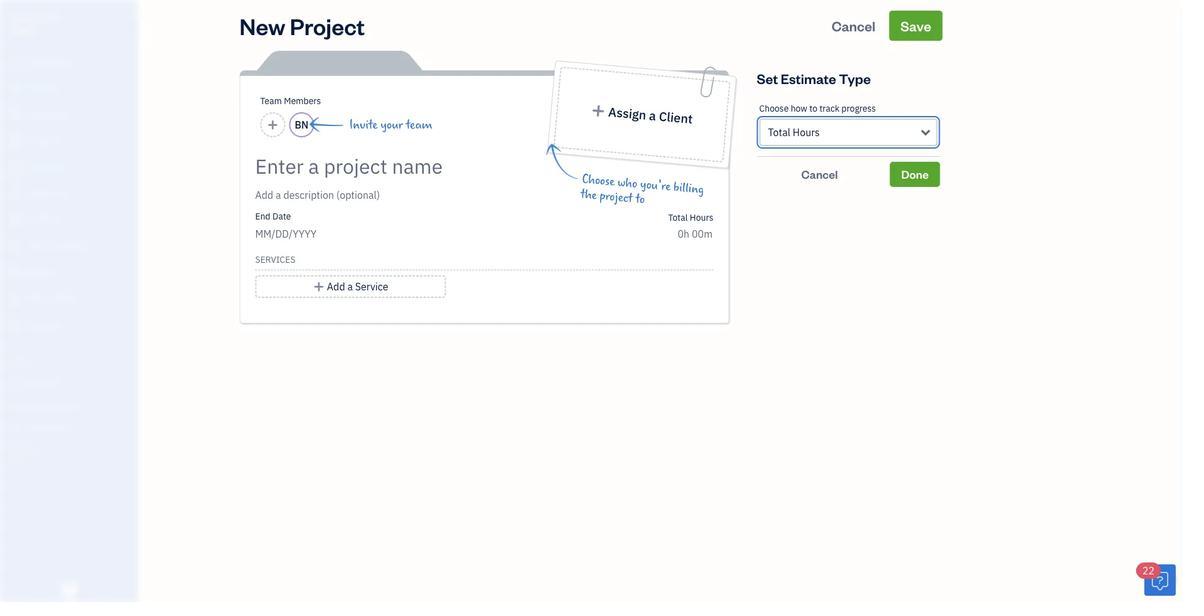 Task type: locate. For each thing, give the bounding box(es) containing it.
1 horizontal spatial to
[[810, 103, 818, 114]]

hours down how
[[793, 126, 820, 139]]

and
[[30, 400, 44, 411]]

to right how
[[810, 103, 818, 114]]

0 horizontal spatial to
[[635, 192, 646, 207]]

done button
[[890, 162, 940, 187]]

0 vertical spatial choose
[[760, 103, 789, 114]]

1 vertical spatial hours
[[690, 212, 714, 223]]

cancel button
[[821, 11, 887, 41], [757, 162, 883, 187]]

choose left how
[[760, 103, 789, 114]]

1 horizontal spatial team
[[260, 95, 282, 107]]

track
[[820, 103, 840, 114]]

0 horizontal spatial members
[[31, 377, 64, 387]]

0 vertical spatial a
[[649, 107, 657, 124]]

end
[[255, 211, 271, 222]]

project image
[[8, 214, 23, 227]]

add a service button
[[255, 276, 446, 298]]

cancel button up "type" in the top right of the page
[[821, 11, 887, 41]]

team members
[[260, 95, 321, 107], [9, 377, 64, 387]]

nelson llc owner
[[10, 12, 58, 35]]

members
[[284, 95, 321, 107], [31, 377, 64, 387]]

0 horizontal spatial a
[[348, 280, 353, 294]]

team members link
[[3, 372, 134, 394]]

total
[[768, 126, 791, 139], [668, 212, 688, 223]]

choose how to track progress
[[760, 103, 876, 114]]

cancel
[[832, 17, 876, 35], [802, 167, 838, 182]]

1 vertical spatial team members
[[9, 377, 64, 387]]

hours
[[793, 126, 820, 139], [690, 212, 714, 223]]

members up 'items and services'
[[31, 377, 64, 387]]

choose
[[760, 103, 789, 114], [582, 173, 616, 189]]

team members up "and"
[[9, 377, 64, 387]]

cancel for cancel button to the bottom
[[802, 167, 838, 182]]

total hours up hourly budget 'text box'
[[668, 212, 714, 223]]

set estimate type
[[757, 69, 871, 87]]

0 vertical spatial cancel button
[[821, 11, 887, 41]]

a
[[649, 107, 657, 124], [348, 280, 353, 294]]

new project
[[240, 11, 365, 41]]

1 vertical spatial services
[[45, 400, 76, 411]]

0 vertical spatial total hours
[[768, 126, 820, 139]]

team up the items
[[9, 377, 29, 387]]

1 horizontal spatial a
[[649, 107, 657, 124]]

bn
[[295, 118, 309, 132]]

timer image
[[8, 241, 23, 253]]

assign
[[608, 104, 647, 123]]

main element
[[0, 0, 170, 603]]

connections
[[29, 424, 74, 434]]

0 horizontal spatial total hours
[[668, 212, 714, 223]]

1 horizontal spatial total hours
[[768, 126, 820, 139]]

add
[[327, 280, 345, 294]]

bank connections link
[[3, 418, 134, 440]]

services down end date
[[255, 254, 296, 266]]

team
[[260, 95, 282, 107], [9, 377, 29, 387]]

End date in  format text field
[[255, 228, 408, 241]]

1 vertical spatial cancel
[[802, 167, 838, 182]]

cancel button down estimate type field
[[757, 162, 883, 187]]

hours inside estimate type field
[[793, 126, 820, 139]]

services right "and"
[[45, 400, 76, 411]]

0 horizontal spatial total
[[668, 212, 688, 223]]

client image
[[8, 82, 23, 95]]

0 vertical spatial members
[[284, 95, 321, 107]]

team up add team member image
[[260, 95, 282, 107]]

1 horizontal spatial choose
[[760, 103, 789, 114]]

1 horizontal spatial hours
[[793, 126, 820, 139]]

hours up hourly budget 'text box'
[[690, 212, 714, 223]]

22 button
[[1137, 563, 1176, 597]]

1 vertical spatial team
[[9, 377, 29, 387]]

total hours
[[768, 126, 820, 139], [668, 212, 714, 223]]

progress
[[842, 103, 876, 114]]

llc
[[41, 12, 58, 24]]

0 horizontal spatial team
[[9, 377, 29, 387]]

1 vertical spatial to
[[635, 192, 646, 207]]

1 vertical spatial a
[[348, 280, 353, 294]]

members up bn
[[284, 95, 321, 107]]

0 vertical spatial total
[[768, 126, 791, 139]]

0 vertical spatial cancel
[[832, 17, 876, 35]]

items
[[9, 400, 29, 411]]

0 horizontal spatial hours
[[690, 212, 714, 223]]

total down choose how to track progress on the right top of the page
[[768, 126, 791, 139]]

bank connections
[[9, 424, 74, 434]]

choose who you're billing the project to
[[580, 173, 705, 207]]

settings
[[9, 447, 38, 457]]

freshbooks image
[[59, 583, 79, 598]]

how
[[791, 103, 808, 114]]

0 vertical spatial services
[[255, 254, 296, 266]]

1 horizontal spatial total
[[768, 126, 791, 139]]

0 horizontal spatial services
[[45, 400, 76, 411]]

nelson
[[10, 12, 39, 24]]

dashboard image
[[8, 56, 23, 68]]

Project Description text field
[[255, 188, 601, 203]]

1 vertical spatial total hours
[[668, 212, 714, 223]]

cancel down estimate type field
[[802, 167, 838, 182]]

to down who
[[635, 192, 646, 207]]

choose inside the choose who you're billing the project to
[[582, 173, 616, 189]]

1 vertical spatial choose
[[582, 173, 616, 189]]

total up hourly budget 'text box'
[[668, 212, 688, 223]]

assign a client
[[608, 104, 694, 127]]

a inside assign a client
[[649, 107, 657, 124]]

a right add
[[348, 280, 353, 294]]

services
[[255, 254, 296, 266], [45, 400, 76, 411]]

total hours down how
[[768, 126, 820, 139]]

client
[[659, 108, 694, 127]]

1 vertical spatial members
[[31, 377, 64, 387]]

1 horizontal spatial team members
[[260, 95, 321, 107]]

settings link
[[3, 442, 134, 463]]

0 vertical spatial hours
[[793, 126, 820, 139]]

0 horizontal spatial choose
[[582, 173, 616, 189]]

to
[[810, 103, 818, 114], [635, 192, 646, 207]]

cancel up "type" in the top right of the page
[[832, 17, 876, 35]]

plus image
[[313, 279, 325, 295]]

chart image
[[8, 293, 23, 306]]

a left client
[[649, 107, 657, 124]]

end date
[[255, 211, 291, 222]]

invite your team
[[349, 118, 433, 132]]

report image
[[8, 320, 23, 332]]

team members up bn
[[260, 95, 321, 107]]

0 horizontal spatial team members
[[9, 377, 64, 387]]

choose up project
[[582, 173, 616, 189]]



Task type: describe. For each thing, give the bounding box(es) containing it.
add a service
[[327, 280, 388, 294]]

Project Name text field
[[255, 154, 601, 179]]

expense image
[[8, 188, 23, 200]]

choose for how
[[760, 103, 789, 114]]

type
[[839, 69, 871, 87]]

project
[[290, 11, 365, 41]]

1 horizontal spatial members
[[284, 95, 321, 107]]

team
[[406, 118, 433, 132]]

a for assign
[[649, 107, 657, 124]]

invoice image
[[8, 135, 23, 148]]

save button
[[890, 11, 943, 41]]

apps
[[9, 354, 28, 364]]

items and services
[[9, 400, 76, 411]]

the
[[580, 188, 598, 203]]

0 vertical spatial team
[[260, 95, 282, 107]]

Hourly Budget text field
[[678, 228, 714, 241]]

members inside main element
[[31, 377, 64, 387]]

estimate
[[781, 69, 837, 87]]

choose how to track progress element
[[757, 94, 940, 157]]

services inside items and services link
[[45, 400, 76, 411]]

add team member image
[[267, 117, 279, 133]]

who
[[617, 176, 638, 191]]

1 vertical spatial total
[[668, 212, 688, 223]]

Estimate Type field
[[760, 119, 938, 146]]

1 horizontal spatial services
[[255, 254, 296, 266]]

total hours inside estimate type field
[[768, 126, 820, 139]]

set
[[757, 69, 778, 87]]

save
[[901, 17, 932, 35]]

1 vertical spatial cancel button
[[757, 162, 883, 187]]

new
[[240, 11, 286, 41]]

total inside estimate type field
[[768, 126, 791, 139]]

invite
[[349, 118, 378, 132]]

date
[[273, 211, 291, 222]]

bank
[[9, 424, 27, 434]]

money image
[[8, 267, 23, 279]]

to inside the choose who you're billing the project to
[[635, 192, 646, 207]]

done
[[902, 167, 929, 182]]

22
[[1143, 565, 1155, 578]]

payment image
[[8, 161, 23, 174]]

your
[[381, 118, 403, 132]]

0 vertical spatial to
[[810, 103, 818, 114]]

project
[[599, 189, 634, 206]]

you're
[[640, 178, 672, 194]]

billing
[[673, 181, 705, 197]]

estimate image
[[8, 109, 23, 121]]

cancel for the topmost cancel button
[[832, 17, 876, 35]]

team members inside main element
[[9, 377, 64, 387]]

owner
[[10, 25, 35, 35]]

choose for who
[[582, 173, 616, 189]]

service
[[355, 280, 388, 294]]

apps link
[[3, 349, 134, 371]]

plus image
[[591, 104, 606, 118]]

items and services link
[[3, 395, 134, 417]]

resource center badge image
[[1145, 565, 1176, 597]]

assign a client button
[[554, 67, 731, 163]]

a for add
[[348, 280, 353, 294]]

team inside team members link
[[9, 377, 29, 387]]

0 vertical spatial team members
[[260, 95, 321, 107]]



Task type: vqa. For each thing, say whether or not it's contained in the screenshot.
Plus icon to the left
yes



